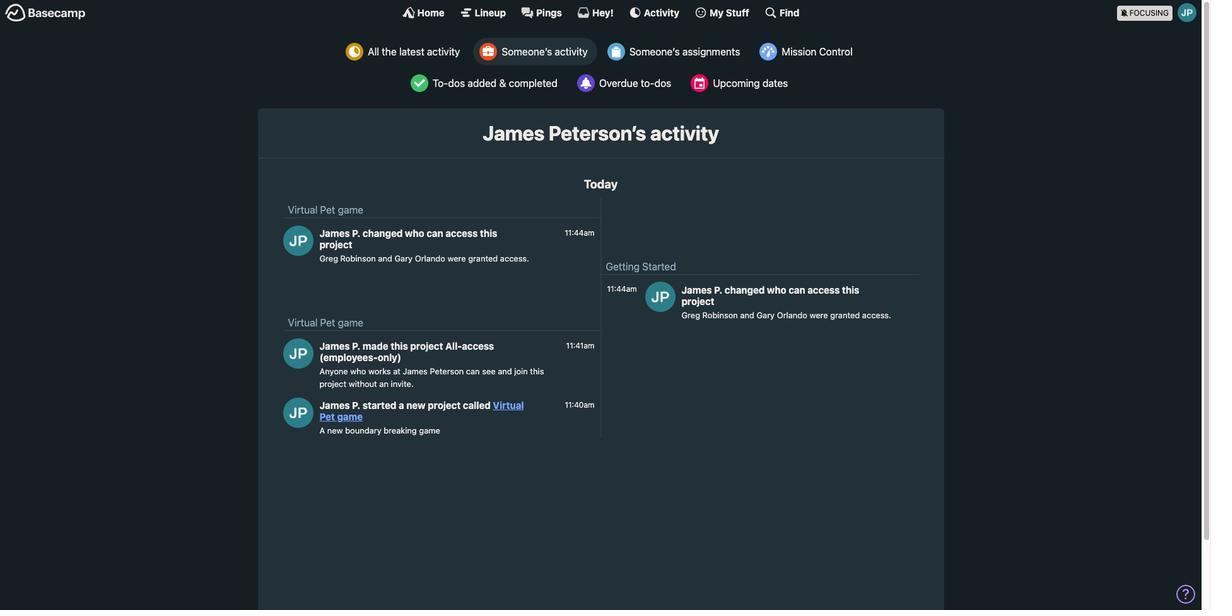 Task type: locate. For each thing, give the bounding box(es) containing it.
1 horizontal spatial robinson
[[703, 310, 738, 320]]

switch accounts image
[[5, 3, 86, 23]]

1 horizontal spatial 11:44am element
[[607, 285, 637, 294]]

called
[[463, 400, 491, 412]]

my stuff
[[710, 7, 750, 18]]

1 horizontal spatial james peterson image
[[1178, 3, 1197, 22]]

mission
[[782, 46, 817, 57]]

0 horizontal spatial gary
[[395, 254, 413, 264]]

james inside anyone who works at james peterson can see and join this project without an invite.
[[403, 367, 428, 377]]

greg robinson and gary orlando were granted access.
[[320, 254, 529, 264], [682, 310, 892, 320]]

1 vertical spatial were
[[810, 310, 828, 320]]

2 vertical spatial who
[[350, 367, 366, 377]]

0 vertical spatial virtual pet game
[[288, 205, 363, 216]]

11:44am element down getting
[[607, 285, 637, 294]]

this
[[480, 228, 498, 239], [842, 284, 860, 296], [391, 341, 408, 352], [530, 367, 544, 377]]

0 horizontal spatial orlando
[[415, 254, 445, 264]]

virtual inside "virtual pet game"
[[493, 400, 524, 412]]

orlando for getting started
[[777, 310, 808, 320]]

1 horizontal spatial who
[[405, 228, 425, 239]]

lineup
[[475, 7, 506, 18]]

virtual pet game link for james p. made this project all-access (employees-only)
[[288, 318, 363, 329]]

granted
[[468, 254, 498, 264], [830, 310, 860, 320]]

0 horizontal spatial access.
[[500, 254, 529, 264]]

0 vertical spatial 11:44am
[[565, 228, 595, 238]]

to-
[[433, 78, 448, 89]]

new
[[407, 400, 426, 412], [327, 426, 343, 436]]

1 horizontal spatial dos
[[655, 78, 672, 89]]

0 horizontal spatial and
[[378, 254, 392, 264]]

1 vertical spatial james p. changed who can access this project
[[682, 284, 860, 307]]

0 vertical spatial greg robinson and gary orlando were granted access.
[[320, 254, 529, 264]]

anyone who works at james peterson can see and join this project without an invite.
[[320, 367, 544, 389]]

1 horizontal spatial were
[[810, 310, 828, 320]]

robinson
[[340, 254, 376, 264], [703, 310, 738, 320]]

0 horizontal spatial new
[[327, 426, 343, 436]]

dates
[[763, 78, 788, 89]]

james p. started a new project called
[[320, 400, 493, 412]]

virtual for james p. changed who can access this project
[[288, 205, 318, 216]]

james peterson image for 11:41am
[[283, 339, 313, 369]]

p. for virtual pet game link corresponding to james p. changed who can access this project
[[352, 228, 360, 239]]

11:44am down getting
[[607, 285, 637, 294]]

1 vertical spatial access
[[808, 284, 840, 296]]

1 vertical spatial orlando
[[777, 310, 808, 320]]

11:41am
[[566, 341, 595, 351]]

1 horizontal spatial gary
[[757, 310, 775, 320]]

0 vertical spatial who
[[405, 228, 425, 239]]

0 vertical spatial were
[[448, 254, 466, 264]]

gary
[[395, 254, 413, 264], [757, 310, 775, 320]]

activity down schedule icon
[[650, 121, 719, 145]]

who
[[405, 228, 425, 239], [767, 284, 787, 296], [350, 367, 366, 377]]

overdue to-dos
[[599, 78, 672, 89]]

1 vertical spatial and
[[740, 310, 755, 320]]

james p. changed who can access this project for virtual pet game
[[320, 228, 498, 251]]

dos
[[448, 78, 465, 89], [655, 78, 672, 89]]

0 horizontal spatial 11:44am
[[565, 228, 595, 238]]

changed for virtual pet game
[[363, 228, 403, 239]]

0 vertical spatial james peterson image
[[1178, 3, 1197, 22]]

activity report image
[[346, 43, 364, 61]]

0 horizontal spatial robinson
[[340, 254, 376, 264]]

1 vertical spatial gary
[[757, 310, 775, 320]]

pet
[[320, 205, 335, 216], [320, 318, 335, 329], [320, 412, 335, 423]]

11:44am
[[565, 228, 595, 238], [607, 285, 637, 294]]

someone's up completed
[[502, 46, 552, 57]]

p.
[[352, 228, 360, 239], [714, 284, 723, 296], [352, 341, 360, 352], [352, 400, 360, 412]]

0 horizontal spatial granted
[[468, 254, 498, 264]]

changed
[[363, 228, 403, 239], [725, 284, 765, 296]]

0 horizontal spatial changed
[[363, 228, 403, 239]]

1 vertical spatial virtual
[[288, 318, 318, 329]]

1 horizontal spatial granted
[[830, 310, 860, 320]]

virtual
[[288, 205, 318, 216], [288, 318, 318, 329], [493, 400, 524, 412]]

1 vertical spatial greg
[[682, 310, 700, 320]]

virtual pet game for james p. made this project all-access (employees-only)
[[288, 318, 363, 329]]

can inside anyone who works at james peterson can see and join this project without an invite.
[[466, 367, 480, 377]]

someone's
[[502, 46, 552, 57], [630, 46, 680, 57]]

2 vertical spatial pet
[[320, 412, 335, 423]]

0 vertical spatial access.
[[500, 254, 529, 264]]

someone's activity
[[502, 46, 588, 57]]

0 horizontal spatial james p. changed who can access this project
[[320, 228, 498, 251]]

access for getting started
[[808, 284, 840, 296]]

virtual pet game
[[288, 205, 363, 216], [288, 318, 363, 329], [320, 400, 524, 423]]

11:44am element down today
[[565, 228, 595, 238]]

2 horizontal spatial who
[[767, 284, 787, 296]]

2 horizontal spatial and
[[740, 310, 755, 320]]

1 vertical spatial 11:44am element
[[607, 285, 637, 294]]

0 vertical spatial 11:44am element
[[565, 228, 595, 238]]

2 someone's from the left
[[630, 46, 680, 57]]

find
[[780, 7, 800, 18]]

can for getting started
[[789, 284, 806, 296]]

a
[[320, 426, 325, 436]]

1 horizontal spatial can
[[466, 367, 480, 377]]

0 horizontal spatial greg robinson and gary orlando were granted access.
[[320, 254, 529, 264]]

1 vertical spatial granted
[[830, 310, 860, 320]]

1 vertical spatial robinson
[[703, 310, 738, 320]]

dos left added
[[448, 78, 465, 89]]

activity
[[644, 7, 680, 18]]

0 vertical spatial new
[[407, 400, 426, 412]]

were for virtual pet game
[[448, 254, 466, 264]]

added
[[468, 78, 497, 89]]

0 vertical spatial granted
[[468, 254, 498, 264]]

james peterson image for getting started
[[645, 282, 675, 312]]

1 vertical spatial james peterson image
[[283, 339, 313, 369]]

someone's for someone's activity
[[502, 46, 552, 57]]

1 horizontal spatial access.
[[863, 310, 892, 320]]

11:41am element
[[566, 341, 595, 351]]

activity link
[[629, 6, 680, 19]]

were
[[448, 254, 466, 264], [810, 310, 828, 320]]

james peterson image
[[1178, 3, 1197, 22], [283, 339, 313, 369]]

1 horizontal spatial activity
[[555, 46, 588, 57]]

game inside "virtual pet game"
[[337, 412, 363, 423]]

greg for pet
[[320, 254, 338, 264]]

1 horizontal spatial 11:44am
[[607, 285, 637, 294]]

1 vertical spatial virtual pet game link
[[288, 318, 363, 329]]

1 vertical spatial pet
[[320, 318, 335, 329]]

the
[[382, 46, 397, 57]]

this inside anyone who works at james peterson can see and join this project without an invite.
[[530, 367, 544, 377]]

find button
[[765, 6, 800, 19]]

0 vertical spatial pet
[[320, 205, 335, 216]]

p. inside the james p. made this project all-access (employees-only)
[[352, 341, 360, 352]]

0 horizontal spatial were
[[448, 254, 466, 264]]

2 vertical spatial and
[[498, 367, 512, 377]]

home
[[417, 7, 445, 18]]

granted for getting started
[[830, 310, 860, 320]]

james peterson image right the focusing
[[1178, 3, 1197, 22]]

0 horizontal spatial who
[[350, 367, 366, 377]]

0 vertical spatial access
[[446, 228, 478, 239]]

james p. changed who can access this project
[[320, 228, 498, 251], [682, 284, 860, 307]]

0 vertical spatial robinson
[[340, 254, 376, 264]]

james peterson image
[[283, 226, 313, 256], [645, 282, 675, 312], [283, 398, 313, 428]]

works
[[368, 367, 391, 377]]

game
[[338, 205, 363, 216], [338, 318, 363, 329], [337, 412, 363, 423], [419, 426, 440, 436]]

1 horizontal spatial greg
[[682, 310, 700, 320]]

james peterson image left anyone
[[283, 339, 313, 369]]

overdue to-dos link
[[571, 69, 681, 97]]

0 vertical spatial orlando
[[415, 254, 445, 264]]

access
[[446, 228, 478, 239], [808, 284, 840, 296], [462, 341, 494, 352]]

activity up the to-
[[427, 46, 460, 57]]

robinson for getting started
[[703, 310, 738, 320]]

1 someone's from the left
[[502, 46, 552, 57]]

2 dos from the left
[[655, 78, 672, 89]]

james inside the james p. made this project all-access (employees-only)
[[320, 341, 350, 352]]

orlando
[[415, 254, 445, 264], [777, 310, 808, 320]]

0 vertical spatial and
[[378, 254, 392, 264]]

0 vertical spatial can
[[427, 228, 443, 239]]

1 dos from the left
[[448, 78, 465, 89]]

1 vertical spatial can
[[789, 284, 806, 296]]

join
[[514, 367, 528, 377]]

james peterson's activity
[[483, 121, 719, 145]]

1 vertical spatial virtual pet game
[[288, 318, 363, 329]]

virtual pet game link
[[288, 205, 363, 216], [288, 318, 363, 329], [320, 400, 524, 423]]

2 horizontal spatial can
[[789, 284, 806, 296]]

greg
[[320, 254, 338, 264], [682, 310, 700, 320]]

made
[[363, 341, 388, 352]]

breaking
[[384, 426, 417, 436]]

2 vertical spatial virtual
[[493, 400, 524, 412]]

to-
[[641, 78, 655, 89]]

1 horizontal spatial orlando
[[777, 310, 808, 320]]

someone's up to-
[[630, 46, 680, 57]]

can
[[427, 228, 443, 239], [789, 284, 806, 296], [466, 367, 480, 377]]

1 vertical spatial access.
[[863, 310, 892, 320]]

1 vertical spatial 11:44am
[[607, 285, 637, 294]]

0 horizontal spatial someone's
[[502, 46, 552, 57]]

0 horizontal spatial can
[[427, 228, 443, 239]]

dos down the someone's assignments link at the top of page
[[655, 78, 672, 89]]

project
[[320, 239, 352, 251], [682, 296, 715, 307], [410, 341, 443, 352], [320, 379, 346, 389], [428, 400, 461, 412]]

0 horizontal spatial dos
[[448, 78, 465, 89]]

james for 11:41am element
[[320, 341, 350, 352]]

0 vertical spatial james peterson image
[[283, 226, 313, 256]]

11:44am element
[[565, 228, 595, 238], [607, 285, 637, 294]]

hey! button
[[577, 6, 614, 19]]

2 vertical spatial can
[[466, 367, 480, 377]]

0 vertical spatial james p. changed who can access this project
[[320, 228, 498, 251]]

2 vertical spatial access
[[462, 341, 494, 352]]

activity up reports icon at the left of page
[[555, 46, 588, 57]]

someone's for someone's assignments
[[630, 46, 680, 57]]

0 vertical spatial virtual pet game link
[[288, 205, 363, 216]]

and for virtual pet game
[[378, 254, 392, 264]]

0 horizontal spatial greg
[[320, 254, 338, 264]]

0 horizontal spatial james peterson image
[[283, 339, 313, 369]]

game for virtual pet game link corresponding to james p. changed who can access this project
[[338, 205, 363, 216]]

1 horizontal spatial changed
[[725, 284, 765, 296]]

11:44am for getting started
[[607, 285, 637, 294]]

and
[[378, 254, 392, 264], [740, 310, 755, 320], [498, 367, 512, 377]]

someone's inside the someone's assignments link
[[630, 46, 680, 57]]

someone's inside someone's activity link
[[502, 46, 552, 57]]

peterson
[[430, 367, 464, 377]]

james peterson image inside focusing popup button
[[1178, 3, 1197, 22]]

all the latest activity
[[368, 46, 460, 57]]

1 vertical spatial who
[[767, 284, 787, 296]]

stuff
[[726, 7, 750, 18]]

1 horizontal spatial greg robinson and gary orlando were granted access.
[[682, 310, 892, 320]]

0 vertical spatial virtual
[[288, 205, 318, 216]]

someone's activity link
[[473, 38, 597, 66]]

11:44am down today
[[565, 228, 595, 238]]

reports image
[[577, 74, 595, 92]]

1 vertical spatial james peterson image
[[645, 282, 675, 312]]

1 vertical spatial greg robinson and gary orlando were granted access.
[[682, 310, 892, 320]]

0 vertical spatial gary
[[395, 254, 413, 264]]

home link
[[402, 6, 445, 19]]

0 vertical spatial changed
[[363, 228, 403, 239]]

access. for getting started
[[863, 310, 892, 320]]

upcoming
[[713, 78, 760, 89]]

1 horizontal spatial james p. changed who can access this project
[[682, 284, 860, 307]]

access. for virtual pet game
[[500, 254, 529, 264]]

mission control image
[[760, 43, 778, 61]]

1 horizontal spatial new
[[407, 400, 426, 412]]

1 vertical spatial changed
[[725, 284, 765, 296]]

greg robinson and gary orlando were granted access. for getting started
[[682, 310, 892, 320]]

activity
[[427, 46, 460, 57], [555, 46, 588, 57], [650, 121, 719, 145]]

pings button
[[521, 6, 562, 19]]

0 vertical spatial greg
[[320, 254, 338, 264]]

james
[[483, 121, 545, 145], [320, 228, 350, 239], [682, 284, 712, 296], [320, 341, 350, 352], [403, 367, 428, 377], [320, 400, 350, 412]]

1 horizontal spatial someone's
[[630, 46, 680, 57]]

1 horizontal spatial and
[[498, 367, 512, 377]]

0 horizontal spatial 11:44am element
[[565, 228, 595, 238]]



Task type: describe. For each thing, give the bounding box(es) containing it.
james p. changed who can access this project for getting started
[[682, 284, 860, 307]]

virtual pet game link for james p. changed who can access this project
[[288, 205, 363, 216]]

project inside the james p. made this project all-access (employees-only)
[[410, 341, 443, 352]]

my
[[710, 7, 724, 18]]

james for 11:40am element at the bottom of page
[[320, 400, 350, 412]]

focusing button
[[1117, 0, 1202, 25]]

11:40am element
[[565, 401, 595, 410]]

completed
[[509, 78, 558, 89]]

granted for virtual pet game
[[468, 254, 498, 264]]

2 vertical spatial james peterson image
[[283, 398, 313, 428]]

upcoming dates
[[713, 78, 788, 89]]

2 horizontal spatial activity
[[650, 121, 719, 145]]

today
[[584, 177, 618, 191]]

2 vertical spatial virtual pet game
[[320, 400, 524, 423]]

(employees-
[[320, 352, 378, 364]]

assignment image
[[608, 43, 625, 61]]

&
[[499, 78, 506, 89]]

all
[[368, 46, 379, 57]]

robinson for virtual pet game
[[340, 254, 376, 264]]

anyone
[[320, 367, 348, 377]]

this inside the james p. made this project all-access (employees-only)
[[391, 341, 408, 352]]

11:44am element for virtual pet game
[[565, 228, 595, 238]]

getting started link
[[606, 261, 676, 272]]

getting started
[[606, 261, 676, 272]]

james for getting started's 11:44am element
[[682, 284, 712, 296]]

pet for james p. made this project all-access (employees-only)
[[320, 318, 335, 329]]

gary for virtual pet game
[[395, 254, 413, 264]]

11:44am element for getting started
[[607, 285, 637, 294]]

james peterson image for focusing
[[1178, 3, 1197, 22]]

0 horizontal spatial activity
[[427, 46, 460, 57]]

11:44am for virtual pet game
[[565, 228, 595, 238]]

started
[[643, 261, 676, 272]]

p. for getting started link
[[714, 284, 723, 296]]

virtual for james p. made this project all-access (employees-only)
[[288, 318, 318, 329]]

pings
[[536, 7, 562, 18]]

person report image
[[480, 43, 497, 61]]

james for virtual pet game's 11:44am element
[[320, 228, 350, 239]]

1 vertical spatial new
[[327, 426, 343, 436]]

orlando for virtual pet game
[[415, 254, 445, 264]]

todo image
[[411, 74, 428, 92]]

who for getting started
[[767, 284, 787, 296]]

an
[[379, 379, 389, 389]]

project inside anyone who works at james peterson can see and join this project without an invite.
[[320, 379, 346, 389]]

getting
[[606, 261, 640, 272]]

greg robinson and gary orlando were granted access. for virtual pet game
[[320, 254, 529, 264]]

access inside the james p. made this project all-access (employees-only)
[[462, 341, 494, 352]]

and inside anyone who works at james peterson can see and join this project without an invite.
[[498, 367, 512, 377]]

greg for started
[[682, 310, 700, 320]]

hey!
[[592, 7, 614, 18]]

p. for virtual pet game link related to james p. made this project all-access (employees-only)
[[352, 341, 360, 352]]

changed for getting started
[[725, 284, 765, 296]]

dos inside 'link'
[[655, 78, 672, 89]]

all the latest activity link
[[340, 38, 470, 66]]

only)
[[378, 352, 401, 364]]

gary for getting started
[[757, 310, 775, 320]]

all-
[[446, 341, 462, 352]]

game for the bottommost virtual pet game link
[[337, 412, 363, 423]]

to-dos added & completed link
[[404, 69, 567, 97]]

to-dos added & completed
[[433, 78, 558, 89]]

were for getting started
[[810, 310, 828, 320]]

who inside anyone who works at james peterson can see and join this project without an invite.
[[350, 367, 366, 377]]

james p. made this project all-access (employees-only)
[[320, 341, 494, 364]]

someone's assignments link
[[601, 38, 750, 66]]

mission control
[[782, 46, 853, 57]]

james peterson image for virtual pet game
[[283, 226, 313, 256]]

latest
[[399, 46, 425, 57]]

can for virtual pet game
[[427, 228, 443, 239]]

boundary
[[345, 426, 382, 436]]

main element
[[0, 0, 1202, 25]]

pet inside "virtual pet game"
[[320, 412, 335, 423]]

a new boundary breaking game
[[320, 426, 440, 436]]

schedule image
[[691, 74, 709, 92]]

2 vertical spatial virtual pet game link
[[320, 400, 524, 423]]

who for virtual pet game
[[405, 228, 425, 239]]

my stuff button
[[695, 6, 750, 19]]

without
[[349, 379, 377, 389]]

virtual pet game for james p. changed who can access this project
[[288, 205, 363, 216]]

a
[[399, 400, 404, 412]]

see
[[482, 367, 496, 377]]

pet for james p. changed who can access this project
[[320, 205, 335, 216]]

someone's assignments
[[630, 46, 740, 57]]

game for virtual pet game link related to james p. made this project all-access (employees-only)
[[338, 318, 363, 329]]

assignments
[[683, 46, 740, 57]]

started
[[363, 400, 397, 412]]

at
[[393, 367, 401, 377]]

upcoming dates link
[[685, 69, 798, 97]]

lineup link
[[460, 6, 506, 19]]

access for virtual pet game
[[446, 228, 478, 239]]

mission control link
[[754, 38, 862, 66]]

and for getting started
[[740, 310, 755, 320]]

peterson's
[[549, 121, 646, 145]]

overdue
[[599, 78, 638, 89]]

11:40am
[[565, 401, 595, 410]]

control
[[819, 46, 853, 57]]

focusing
[[1130, 8, 1169, 17]]

invite.
[[391, 379, 414, 389]]



Task type: vqa. For each thing, say whether or not it's contained in the screenshot.
Virtual Pet game's can
yes



